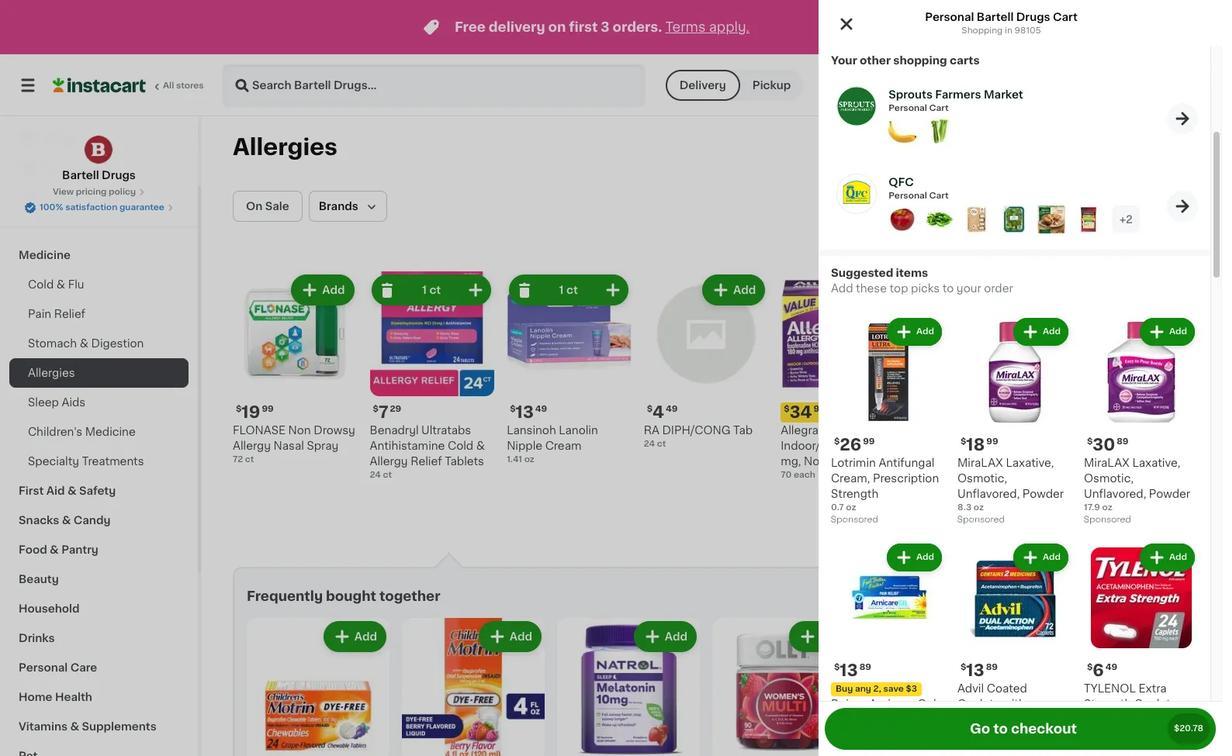 Task type: locate. For each thing, give the bounding box(es) containing it.
99 inside $ 34 99
[[814, 405, 826, 413]]

18
[[966, 437, 985, 453]]

strength up see eligible items
[[1124, 472, 1171, 482]]

1 horizontal spatial relief,
[[1128, 440, 1161, 451]]

vitamins & supplements
[[19, 722, 157, 733]]

35
[[1055, 486, 1066, 495]]

0 horizontal spatial allergies
[[28, 368, 75, 379]]

prescription down original
[[1055, 472, 1121, 482]]

buy for buy it again
[[43, 164, 65, 175]]

1 ct left increment quantity of lansinoh lanolin nipple cream "icon"
[[559, 285, 578, 296]]

items in cart element up order
[[889, 206, 1140, 237]]

relief, up miralax laxative, osmotic, unflavored, powder 17.9 oz
[[1128, 440, 1161, 451]]

relief, inside allegra allergy relief, indoor/outdoor, 180 mg, non-drowsy, tablets, value size
[[862, 425, 896, 436]]

1 laxative, from the left
[[1006, 458, 1054, 469]]

allergies down stomach
[[28, 368, 75, 379]]

2 osmotic, from the left
[[1084, 473, 1134, 484]]

49 inside $ 4 49
[[666, 405, 678, 413]]

items right eligible
[[1135, 508, 1167, 519]]

0 horizontal spatial to
[[943, 283, 954, 294]]

personal inside personal bartell drugs cart shopping in 98105
[[925, 12, 974, 23]]

89 up any
[[860, 664, 871, 672]]

2 vertical spatial cart
[[929, 192, 949, 200]]

1 go to cart element from the top
[[1167, 103, 1198, 134]]

powder down hr,
[[1023, 489, 1064, 500]]

acetaminophen down the 500
[[1084, 730, 1171, 741]]

1 ct inside product group
[[422, 285, 441, 296]]

1 horizontal spatial $ 13 89
[[961, 663, 998, 679]]

1 powder from the left
[[1023, 489, 1064, 500]]

miralax laxative, osmotic, unflavored, powder 17.9 oz
[[1084, 458, 1191, 512]]

personal
[[925, 12, 974, 23], [889, 104, 927, 113], [889, 192, 927, 200], [19, 663, 68, 674]]

items in cart element for cart
[[889, 206, 1140, 237]]

99 right '34'
[[814, 405, 826, 413]]

1 horizontal spatial unflavored,
[[1084, 489, 1146, 500]]

&
[[57, 279, 65, 290], [80, 338, 88, 349], [476, 440, 485, 451], [67, 486, 76, 497], [62, 515, 71, 526], [50, 545, 59, 556], [70, 722, 79, 733]]

allergy inside allegra allergy relief, indoor/outdoor, 180 mg, non-drowsy, tablets, value size
[[821, 425, 859, 436]]

cold up pain relief
[[28, 279, 54, 290]]

non
[[288, 425, 311, 436]]

miralax inside miralax laxative, osmotic, unflavored, powder 8.3 oz
[[958, 458, 1003, 469]]

marie callender's chicken pot pie, frozen meal image
[[1038, 206, 1066, 234]]

oz
[[524, 455, 535, 464], [942, 471, 952, 479], [846, 504, 856, 512], [974, 504, 984, 512], [1102, 504, 1113, 512]]

vitamins
[[19, 722, 68, 733]]

2 items in cart element from the top
[[889, 206, 1140, 237]]

prescription
[[1055, 472, 1121, 482], [873, 473, 939, 484]]

24 down ra
[[644, 440, 655, 448]]

personal inside sprouts farmers market personal cart
[[889, 104, 927, 113]]

sponsored badge image down 0.7
[[831, 516, 878, 525]]

1 $ 13 89 from the left
[[834, 663, 871, 679]]

cart inside qfc personal cart
[[929, 192, 949, 200]]

on sale
[[246, 201, 289, 212]]

49 right 4 in the right bottom of the page
[[666, 405, 678, 413]]

98105 button
[[822, 64, 915, 107]]

1 horizontal spatial laxative,
[[1133, 458, 1181, 469]]

ct right the 72
[[245, 455, 254, 464]]

miralax
[[958, 458, 1003, 469], [1084, 458, 1130, 469]]

0 horizontal spatial unflavored,
[[958, 489, 1020, 500]]

$ up the allegra
[[784, 405, 790, 413]]

1 horizontal spatial pain
[[873, 715, 896, 726]]

antihistamine down benadryl
[[370, 440, 445, 451]]

2 caplets from the left
[[1134, 699, 1177, 710]]

allergies link
[[9, 359, 189, 388]]

0 horizontal spatial miralax
[[958, 458, 1003, 469]]

osmotic, inside miralax laxative, osmotic, unflavored, powder 17.9 oz
[[1084, 473, 1134, 484]]

0 vertical spatial drugs
[[1016, 12, 1050, 23]]

children's medicine
[[28, 427, 136, 438]]

farmers
[[935, 89, 981, 100]]

sponsored badge image down 8.3
[[958, 516, 1005, 525]]

0 horizontal spatial osmotic,
[[958, 473, 1007, 484]]

cart inside personal bartell drugs cart shopping in 98105
[[1053, 12, 1078, 23]]

& right stomach
[[80, 338, 88, 349]]

visine
[[918, 425, 955, 436]]

1 vertical spatial pain
[[873, 715, 896, 726]]

$38.09
[[832, 409, 871, 420]]

see
[[1068, 508, 1089, 519]]

items in cart element containing +
[[889, 206, 1140, 237]]

items up top
[[896, 268, 928, 279]]

2 1 from the left
[[559, 285, 564, 296]]

laxative, for 18
[[1006, 458, 1054, 469]]

1 ct for 13
[[559, 285, 578, 296]]

& left flu
[[57, 279, 65, 290]]

relief inside benadryl ultratabs antihistamine cold & allergy relief tablets 24 ct
[[411, 456, 442, 467]]

99 inside $ 19 99
[[262, 405, 274, 413]]

1 vertical spatial 98105
[[847, 79, 884, 91]]

2 go to cart element from the top
[[1167, 191, 1198, 222]]

terms apply. link
[[665, 21, 750, 33]]

0 horizontal spatial caplets
[[958, 699, 1000, 710]]

100%
[[40, 203, 63, 212]]

allergies
[[233, 136, 338, 158], [28, 368, 75, 379]]

drugs inside personal bartell drugs cart shopping in 98105
[[1016, 12, 1050, 23]]

medicine up cold & flu
[[19, 250, 71, 261]]

cream,
[[831, 473, 870, 484]]

2 horizontal spatial 89
[[1117, 438, 1129, 446]]

4
[[653, 404, 664, 420]]

again
[[78, 164, 109, 175]]

$ up ra
[[647, 405, 653, 413]]

0 horizontal spatial acetaminophen
[[958, 715, 1044, 726]]

1 horizontal spatial gel
[[918, 699, 936, 710]]

allergy inside flonase non drowsy allergy nasal spray 72 ct
[[233, 440, 271, 451]]

1 horizontal spatial prescription
[[1055, 472, 1121, 482]]

& left candy
[[62, 515, 71, 526]]

2 horizontal spatial 49
[[1106, 664, 1118, 672]]

go to cart element
[[1167, 103, 1198, 134], [1167, 191, 1198, 222]]

98105 inside personal bartell drugs cart shopping in 98105
[[1015, 26, 1041, 35]]

99 inside $ 18 99
[[987, 438, 999, 446]]

antihistamine inside benadryl ultratabs antihistamine cold & allergy relief tablets 24 ct
[[370, 440, 445, 451]]

$ inside $ 18 99
[[961, 438, 966, 446]]

powder for 30
[[1149, 489, 1191, 500]]

13 up advil
[[966, 663, 985, 679]]

cold up tablets
[[448, 440, 474, 451]]

0 vertical spatial go to cart element
[[1167, 103, 1198, 134]]

99 right 19
[[262, 405, 274, 413]]

benadryl
[[370, 425, 419, 436]]

49 inside $ 13 49
[[535, 405, 547, 413]]

product group containing 6
[[1084, 541, 1198, 741]]

2 miralax from the left
[[1084, 458, 1130, 469]]

tab
[[733, 425, 753, 436]]

medicine up treatments
[[85, 427, 136, 438]]

allergy up 18 at the right bottom of the page
[[957, 425, 995, 436]]

1 horizontal spatial miralax
[[1084, 458, 1130, 469]]

relief, up 180
[[862, 425, 896, 436]]

13 up any
[[840, 663, 858, 679]]

1 horizontal spatial buy
[[836, 685, 853, 694]]

gel down the topical
[[831, 730, 850, 741]]

$ 13 49
[[510, 404, 547, 420]]

unflavored, up "see eligible items" button
[[1084, 489, 1146, 500]]

0 vertical spatial pain
[[28, 309, 51, 320]]

1 horizontal spatial items
[[1135, 508, 1167, 519]]

1 horizontal spatial medicine
[[85, 427, 136, 438]]

0 vertical spatial gel
[[918, 699, 936, 710]]

0 horizontal spatial medicine
[[19, 250, 71, 261]]

sponsored badge image down 17.9
[[1084, 516, 1131, 525]]

1 vertical spatial items
[[1135, 508, 1167, 519]]

0 horizontal spatial 89
[[860, 664, 871, 672]]

powder inside miralax laxative, osmotic, unflavored, powder 8.3 oz
[[1023, 489, 1064, 500]]

1 vertical spatial medicine
[[85, 427, 136, 438]]

1 unflavored, from the left
[[958, 489, 1020, 500]]

ct left the increment quantity of benadryl ultratabs antihistamine cold & allergy relief tablets image
[[430, 285, 441, 296]]

$ 13 89 up any
[[834, 663, 871, 679]]

allergy for allegra
[[821, 425, 859, 436]]

miralax inside miralax laxative, osmotic, unflavored, powder 17.9 oz
[[1084, 458, 1130, 469]]

personal down qfc
[[889, 192, 927, 200]]

100% satisfaction guarantee button
[[24, 199, 174, 214]]

$ up tylenol
[[1087, 664, 1093, 672]]

$ inside $ 19 99
[[236, 405, 242, 413]]

49 inside $ 6 49
[[1106, 664, 1118, 672]]

0 horizontal spatial bartell
[[62, 170, 99, 181]]

2 unflavored, from the left
[[1084, 489, 1146, 500]]

24 inside xyzal allergy relief, 24 hr, original prescription strength 35 ct
[[1164, 440, 1178, 451]]

benadryl ultratabs antihistamine cold & allergy relief tablets 24 ct
[[370, 425, 485, 479]]

sprouts farmers market personal cart
[[889, 89, 1023, 113]]

strength down tylenol
[[1084, 699, 1132, 710]]

unflavored, inside miralax laxative, osmotic, unflavored, powder 17.9 oz
[[1084, 489, 1146, 500]]

2 vertical spatial strength
[[1084, 699, 1132, 710]]

1 horizontal spatial 1
[[559, 285, 564, 296]]

$ 13 89 for buy
[[834, 663, 871, 679]]

& inside first aid & safety link
[[67, 486, 76, 497]]

1 horizontal spatial 49
[[666, 405, 678, 413]]

1 horizontal spatial caplets
[[1134, 699, 1177, 710]]

allergy for xyzal
[[1087, 440, 1125, 451]]

24
[[644, 440, 655, 448], [1164, 440, 1178, 451], [370, 471, 381, 479]]

cart up 5:50-
[[1053, 12, 1078, 23]]

1 vertical spatial cold
[[448, 440, 474, 451]]

None search field
[[222, 64, 645, 107]]

100% satisfaction guarantee
[[40, 203, 164, 212]]

0 horizontal spatial drugs
[[102, 170, 136, 181]]

oz right 17.9
[[1102, 504, 1113, 512]]

antihistamine
[[370, 440, 445, 451], [918, 456, 993, 467]]

& inside 'vitamins & supplements' link
[[70, 722, 79, 733]]

items
[[896, 268, 928, 279], [1135, 508, 1167, 519]]

unflavored, inside miralax laxative, osmotic, unflavored, powder 8.3 oz
[[958, 489, 1020, 500]]

miralax down $ 18 99
[[958, 458, 1003, 469]]

24 inside ra diph/cong tab 24 ct
[[644, 440, 655, 448]]

bartell drugs link
[[62, 135, 136, 183]]

500
[[1112, 715, 1134, 726]]

bartell drugs logo image
[[84, 135, 114, 165]]

strength down cream,
[[831, 489, 879, 500]]

0.5 fl oz
[[918, 471, 952, 479]]

0 horizontal spatial pain
[[28, 309, 51, 320]]

& up tablets
[[476, 440, 485, 451]]

allergies up sale
[[233, 136, 338, 158]]

allergy inside xyzal allergy relief, 24 hr, original prescription strength 35 ct
[[1087, 440, 1125, 451]]

allergy up original
[[1087, 440, 1125, 451]]

add button
[[293, 276, 353, 304], [704, 276, 764, 304], [841, 276, 901, 304], [978, 276, 1038, 304], [887, 318, 942, 346], [1014, 318, 1069, 346], [1140, 318, 1195, 346], [887, 544, 942, 572], [1014, 544, 1069, 572], [1140, 544, 1195, 572], [325, 623, 385, 651], [480, 623, 540, 651], [635, 623, 695, 651], [791, 623, 851, 651], [946, 623, 1006, 651], [1101, 623, 1161, 651]]

$ 13 89 for advil
[[961, 663, 998, 679]]

unflavored, up 8.3
[[958, 489, 1020, 500]]

relief, for indoor/outdoor,
[[862, 425, 896, 436]]

1 horizontal spatial powder
[[1149, 489, 1191, 500]]

0 horizontal spatial 98105
[[847, 79, 884, 91]]

1 horizontal spatial 13
[[840, 663, 858, 679]]

osmotic, down the eye
[[958, 473, 1007, 484]]

relief down flu
[[54, 309, 85, 320]]

value
[[826, 472, 855, 482]]

0 horizontal spatial gel
[[831, 730, 850, 741]]

1 horizontal spatial cold
[[448, 440, 474, 451]]

1 vertical spatial relief,
[[1128, 440, 1161, 451]]

0 horizontal spatial laxative,
[[1006, 458, 1054, 469]]

fl
[[934, 471, 940, 479]]

1 vertical spatial strength
[[831, 489, 879, 500]]

sargento natural string cheese snacks image
[[1075, 206, 1103, 234]]

allegra allergy relief, indoor/outdoor, 180 mg, non-drowsy, tablets, value size
[[781, 425, 896, 482]]

personal bartell drugs cart shopping in 98105
[[925, 12, 1078, 35]]

$ up original
[[1087, 438, 1093, 446]]

1 horizontal spatial delivery
[[959, 79, 1009, 91]]

allergy down benadryl
[[370, 456, 408, 467]]

2 1 ct from the left
[[559, 285, 578, 296]]

drinks
[[19, 633, 55, 644]]

flonase
[[233, 425, 286, 436]]

relief, for 24
[[1128, 440, 1161, 451]]

personal up shopping
[[925, 12, 974, 23]]

0 vertical spatial strength
[[1124, 472, 1171, 482]]

relief, inside xyzal allergy relief, 24 hr, original prescription strength 35 ct
[[1128, 440, 1161, 451]]

oz for 30
[[1102, 504, 1113, 512]]

49 up lansinoh
[[535, 405, 547, 413]]

to left your
[[943, 283, 954, 294]]

$3
[[906, 685, 917, 694]]

$ up drowsy,
[[834, 438, 840, 446]]

bartell drugs
[[62, 170, 136, 181]]

$ 18 99
[[961, 437, 999, 453]]

cold inside cold & flu link
[[28, 279, 54, 290]]

0 vertical spatial bartell
[[977, 12, 1014, 23]]

0 horizontal spatial 24
[[370, 471, 381, 479]]

delivery down carts
[[959, 79, 1009, 91]]

instacart logo image
[[53, 76, 146, 95]]

29
[[390, 405, 401, 413]]

to inside suggested items add these top picks to your order
[[943, 283, 954, 294]]

99 right '26'
[[863, 438, 875, 446]]

98105 down other
[[847, 79, 884, 91]]

0 vertical spatial 98105
[[1015, 26, 1041, 35]]

advil
[[958, 684, 984, 695]]

1 caplets from the left
[[958, 699, 1000, 710]]

product group containing xyzal allergy relief, 24 hr, original prescription strength
[[1055, 272, 1180, 527]]

simple truth baby spinach, organic image
[[1001, 206, 1028, 234]]

any
[[855, 685, 871, 694]]

add
[[831, 283, 853, 294], [322, 285, 345, 296], [733, 285, 756, 296], [870, 285, 893, 296], [1007, 285, 1030, 296], [917, 328, 934, 336], [1043, 328, 1061, 336], [1170, 328, 1187, 336], [917, 553, 934, 562], [1043, 553, 1061, 562], [1170, 553, 1187, 562], [354, 631, 377, 642], [510, 631, 532, 642], [665, 631, 688, 642], [820, 631, 843, 642], [975, 631, 998, 642], [1131, 631, 1153, 642]]

caplets down advil
[[958, 699, 1000, 710]]

0 vertical spatial items
[[896, 268, 928, 279]]

suggested
[[831, 268, 894, 279]]

$ inside $ 13 49
[[510, 405, 516, 413]]

buy left it on the left top
[[43, 164, 65, 175]]

1 items in cart element from the top
[[889, 118, 1023, 150]]

1 horizontal spatial to
[[994, 723, 1008, 736]]

& inside the stomach & digestion link
[[80, 338, 88, 349]]

1 ct right remove benadryl ultratabs antihistamine cold & allergy relief tablets icon
[[422, 285, 441, 296]]

0 vertical spatial cold
[[28, 279, 54, 290]]

0 vertical spatial buy
[[43, 164, 65, 175]]

1 horizontal spatial antihistamine
[[918, 456, 993, 467]]

cart down farmers
[[929, 104, 949, 113]]

oz for 26
[[846, 504, 856, 512]]

$ 6 49
[[1087, 663, 1118, 679]]

0 horizontal spatial buy
[[43, 164, 65, 175]]

oz right 0.7
[[846, 504, 856, 512]]

1 right remove lansinoh lanolin nipple cream icon
[[559, 285, 564, 296]]

first aid & safety
[[19, 486, 116, 497]]

green jalapeño pepper image
[[926, 206, 954, 234]]

$ up advil
[[961, 664, 966, 672]]

13 for advil coated caplets with acetaminophen
[[966, 663, 985, 679]]

99 right 18 at the right bottom of the page
[[987, 438, 999, 446]]

2 horizontal spatial 13
[[966, 663, 985, 679]]

& for flu
[[57, 279, 65, 290]]

0 horizontal spatial relief,
[[862, 425, 896, 436]]

1 horizontal spatial 1 ct
[[559, 285, 578, 296]]

items in cart element
[[889, 118, 1023, 150], [889, 206, 1140, 237]]

89 for advil coated caplets with acetaminophen
[[986, 664, 998, 672]]

view pricing policy link
[[53, 186, 145, 199]]

2 laxative, from the left
[[1133, 458, 1181, 469]]

relief,
[[862, 425, 896, 436], [1128, 440, 1161, 451]]

0 horizontal spatial antihistamine
[[370, 440, 445, 451]]

98105 right in
[[1015, 26, 1041, 35]]

item carousel region
[[247, 612, 1187, 757]]

1 1 from the left
[[422, 285, 427, 296]]

1 miralax from the left
[[958, 458, 1003, 469]]

1 vertical spatial cart
[[929, 104, 949, 113]]

antifungal
[[879, 458, 935, 469]]

0 horizontal spatial items
[[896, 268, 928, 279]]

allergy for visine
[[957, 425, 995, 436]]

& down "health"
[[70, 722, 79, 733]]

allergy inside the visine allergy relief multi-action antihistamine eye drops
[[957, 425, 995, 436]]

24 for ra diph/cong tab
[[644, 440, 655, 448]]

1 sponsored badge image from the left
[[831, 516, 878, 525]]

powder up "see eligible items" button
[[1149, 489, 1191, 500]]

& for supplements
[[70, 722, 79, 733]]

ct down ra
[[657, 440, 666, 448]]

1 vertical spatial go to cart element
[[1167, 191, 1198, 222]]

$ down $9.29
[[961, 438, 966, 446]]

1 vertical spatial acetaminophen
[[1084, 730, 1171, 741]]

product group containing 18
[[958, 315, 1072, 529]]

items in cart element for market
[[889, 118, 1023, 150]]

allergy inside benadryl ultratabs antihistamine cold & allergy relief tablets 24 ct
[[370, 456, 408, 467]]

1 right remove benadryl ultratabs antihistamine cold & allergy relief tablets icon
[[422, 285, 427, 296]]

sponsored badge image for 30
[[1084, 516, 1131, 525]]

sleep aids
[[28, 397, 86, 408]]

99 inside $ 26 99
[[863, 438, 875, 446]]

oz right 8.3
[[974, 504, 984, 512]]

0 vertical spatial allergies
[[233, 136, 338, 158]]

2 horizontal spatial 24
[[1164, 440, 1178, 451]]

safety
[[79, 486, 116, 497]]

49 right 6
[[1106, 664, 1118, 672]]

prescription inside lotrimin antifungal cream, prescription strength 0.7 oz
[[873, 473, 939, 484]]

0 horizontal spatial prescription
[[873, 473, 939, 484]]

with
[[1003, 699, 1026, 710]]

1 vertical spatial drugs
[[102, 170, 136, 181]]

miralax down $ 30 89
[[1084, 458, 1130, 469]]

drops
[[918, 472, 951, 482]]

relief up the eye
[[998, 425, 1030, 436]]

24 down benadryl
[[370, 471, 381, 479]]

1 horizontal spatial osmotic,
[[1084, 473, 1134, 484]]

89 inside $ 30 89
[[1117, 438, 1129, 446]]

1 horizontal spatial sponsored badge image
[[958, 516, 1005, 525]]

drowsy
[[314, 425, 355, 436]]

items in cart element down sprouts farmers market personal cart at the right
[[889, 118, 1023, 150]]

mg
[[1137, 715, 1155, 726]]

24 up miralax laxative, osmotic, unflavored, powder 17.9 oz
[[1164, 440, 1178, 451]]

89 right 30 at the bottom right of the page
[[1117, 438, 1129, 446]]

$ 13 89 up advil
[[961, 663, 998, 679]]

1 vertical spatial buy
[[836, 685, 853, 694]]

personal inside qfc personal cart
[[889, 192, 927, 200]]

frequently bought together section
[[233, 567, 1187, 757]]

1 horizontal spatial allergies
[[233, 136, 338, 158]]

$34.99 original price: $38.09 element
[[781, 402, 906, 423]]

pickup
[[753, 80, 791, 91]]

0 horizontal spatial $ 13 89
[[834, 663, 871, 679]]

strength inside tylenol extra strength caplets with 500 mg acetaminophen
[[1084, 699, 1132, 710]]

oz inside miralax laxative, osmotic, unflavored, powder 17.9 oz
[[1102, 504, 1113, 512]]

1 horizontal spatial acetaminophen
[[1084, 730, 1171, 741]]

personal down drinks
[[19, 663, 68, 674]]

arnicare
[[869, 699, 915, 710]]

1 horizontal spatial 98105
[[1015, 26, 1041, 35]]

shop
[[43, 133, 72, 144]]

acetaminophen down the with
[[958, 715, 1044, 726]]

0 horizontal spatial 49
[[535, 405, 547, 413]]

0 vertical spatial relief,
[[862, 425, 896, 436]]

antihistamine down action
[[918, 456, 993, 467]]

delivery for delivery
[[680, 80, 726, 91]]

product group
[[233, 272, 357, 466], [370, 272, 494, 482], [507, 272, 631, 466], [644, 272, 769, 451], [781, 272, 906, 482], [918, 272, 1043, 482], [1055, 272, 1180, 527], [831, 315, 945, 529], [958, 315, 1072, 529], [1084, 315, 1198, 529], [831, 541, 945, 757], [958, 541, 1072, 754], [1084, 541, 1198, 741], [247, 618, 390, 757], [402, 618, 545, 757], [557, 618, 700, 757], [712, 618, 855, 757], [868, 618, 1010, 757], [1023, 618, 1166, 757]]

0 horizontal spatial 1 ct
[[422, 285, 441, 296]]

boiron
[[831, 699, 867, 710]]

2
[[1126, 214, 1133, 225]]

0 vertical spatial antihistamine
[[370, 440, 445, 451]]

your other shopping carts
[[831, 55, 980, 66]]

0 horizontal spatial 13
[[516, 404, 534, 420]]

laxative, inside miralax laxative, osmotic, unflavored, powder 17.9 oz
[[1133, 458, 1181, 469]]

49 for 6
[[1106, 664, 1118, 672]]

1 ct for 7
[[422, 285, 441, 296]]

snacks & candy
[[19, 515, 111, 526]]

0 horizontal spatial powder
[[1023, 489, 1064, 500]]

0 horizontal spatial 1
[[422, 285, 427, 296]]

oz down nipple
[[524, 455, 535, 464]]

2 $ 13 89 from the left
[[961, 663, 998, 679]]

oz right fl
[[942, 471, 952, 479]]

relief down arnicare
[[899, 715, 930, 726]]

& inside snacks & candy link
[[62, 515, 71, 526]]

& for pantry
[[50, 545, 59, 556]]

allergies inside allergies 'link'
[[28, 368, 75, 379]]

0 vertical spatial cart
[[1053, 12, 1078, 23]]

$ up flonase
[[236, 405, 242, 413]]

2 powder from the left
[[1149, 489, 1191, 500]]

& inside cold & flu link
[[57, 279, 65, 290]]

product group containing 7
[[370, 272, 494, 482]]

& right food
[[50, 545, 59, 556]]

1 horizontal spatial bartell
[[977, 12, 1014, 23]]

0 horizontal spatial cold
[[28, 279, 54, 290]]

3 sponsored badge image from the left
[[1084, 516, 1131, 525]]

organic celery image
[[926, 118, 954, 146]]

1 horizontal spatial 24
[[644, 440, 655, 448]]

1 vertical spatial antihistamine
[[918, 456, 993, 467]]

other items in cart note
[[1112, 206, 1140, 234]]

laxative, right original
[[1133, 458, 1181, 469]]

eligible
[[1092, 508, 1133, 519]]

delivery down the terms apply. 'link'
[[680, 80, 726, 91]]

$ 13 89
[[834, 663, 871, 679], [961, 663, 998, 679]]

personal down the sprouts at the top
[[889, 104, 927, 113]]

99 for 34
[[814, 405, 826, 413]]

1 vertical spatial gel
[[831, 730, 850, 741]]

sponsored badge image for 18
[[958, 516, 1005, 525]]

food & pantry link
[[9, 535, 189, 565]]

osmotic, inside miralax laxative, osmotic, unflavored, powder 8.3 oz
[[958, 473, 1007, 484]]

1 osmotic, from the left
[[958, 473, 1007, 484]]

snacks & candy link
[[9, 506, 189, 535]]

other
[[860, 55, 891, 66]]

osmotic, down original
[[1084, 473, 1134, 484]]

sponsored badge image
[[831, 516, 878, 525], [958, 516, 1005, 525], [1084, 516, 1131, 525]]

drugs up policy
[[102, 170, 136, 181]]

0 vertical spatial medicine
[[19, 250, 71, 261]]

1 for 7
[[422, 285, 427, 296]]

guarantee
[[119, 203, 164, 212]]

0 vertical spatial to
[[943, 283, 954, 294]]

1 horizontal spatial drugs
[[1016, 12, 1050, 23]]

laxative, inside miralax laxative, osmotic, unflavored, powder 8.3 oz
[[1006, 458, 1054, 469]]

shop link
[[9, 123, 189, 154]]

1 1 ct from the left
[[422, 285, 441, 296]]

oz inside lotrimin antifungal cream, prescription strength 0.7 oz
[[846, 504, 856, 512]]

2 horizontal spatial sponsored badge image
[[1084, 516, 1131, 525]]

1 vertical spatial allergies
[[28, 368, 75, 379]]

0 vertical spatial items in cart element
[[889, 118, 1023, 150]]

delivery inside button
[[680, 80, 726, 91]]

allergy down flonase
[[233, 440, 271, 451]]

laxative, for 30
[[1133, 458, 1181, 469]]

13 up lansinoh
[[516, 404, 534, 420]]

99 for 19
[[262, 405, 274, 413]]

$ up lansinoh
[[510, 405, 516, 413]]

& inside food & pantry link
[[50, 545, 59, 556]]

oz inside miralax laxative, osmotic, unflavored, powder 8.3 oz
[[974, 504, 984, 512]]

medicine inside children's medicine link
[[85, 427, 136, 438]]

0 horizontal spatial delivery
[[680, 80, 726, 91]]

pain up stomach
[[28, 309, 51, 320]]

specialty treatments
[[28, 456, 144, 467]]

go to cart image
[[1173, 109, 1192, 128]]

household
[[19, 604, 80, 615]]

powder inside miralax laxative, osmotic, unflavored, powder 17.9 oz
[[1149, 489, 1191, 500]]

2 sponsored badge image from the left
[[958, 516, 1005, 525]]



Task type: vqa. For each thing, say whether or not it's contained in the screenshot.
Car at the left
no



Task type: describe. For each thing, give the bounding box(es) containing it.
unflavored, for 30
[[1084, 489, 1146, 500]]

miralax for 30
[[1084, 458, 1130, 469]]

& for digestion
[[80, 338, 88, 349]]

spray
[[307, 440, 339, 451]]

sponsored badge image for 26
[[831, 516, 878, 525]]

digestion
[[91, 338, 144, 349]]

care
[[70, 663, 97, 674]]

24 for xyzal allergy relief, 24 hr, original prescription strength
[[1164, 440, 1178, 451]]

topical
[[831, 715, 870, 726]]

go
[[970, 723, 990, 736]]

unflavored, for 18
[[958, 489, 1020, 500]]

pain inside boiron arnicare gel topical pain relief gel
[[873, 715, 896, 726]]

delivery by 5:50-6:00pm
[[959, 79, 1110, 91]]

+
[[1120, 214, 1126, 225]]

5:50-
[[1030, 79, 1062, 91]]

99 for 26
[[863, 438, 875, 446]]

cold & flu link
[[9, 270, 189, 300]]

ct inside ra diph/cong tab 24 ct
[[657, 440, 666, 448]]

$20.78
[[1174, 725, 1204, 733]]

eye
[[996, 456, 1017, 467]]

7
[[379, 404, 388, 420]]

your
[[957, 283, 981, 294]]

shopping
[[962, 26, 1003, 35]]

oz inside lansinoh lanolin nipple cream 1.41 oz
[[524, 455, 535, 464]]

& for candy
[[62, 515, 71, 526]]

bartell inside personal bartell drugs cart shopping in 98105
[[977, 12, 1014, 23]]

product group containing 19
[[233, 272, 357, 466]]

together
[[379, 590, 440, 603]]

go to cart image
[[1173, 197, 1192, 215]]

go to checkout
[[970, 723, 1077, 736]]

pricing
[[76, 188, 107, 196]]

product group containing 30
[[1084, 315, 1198, 529]]

delivery button
[[666, 70, 740, 101]]

buy for buy any 2, save $3
[[836, 685, 853, 694]]

tablets,
[[781, 472, 823, 482]]

apply.
[[709, 21, 750, 33]]

limited time offer region
[[0, 0, 1177, 54]]

increment quantity of lansinoh lanolin nipple cream image
[[604, 281, 622, 300]]

$ inside $ 30 89
[[1087, 438, 1093, 446]]

indoor/outdoor,
[[781, 440, 868, 451]]

osmotic, for 30
[[1084, 473, 1134, 484]]

by
[[1012, 79, 1027, 91]]

health
[[55, 692, 92, 703]]

49 for 13
[[535, 405, 547, 413]]

98105 inside popup button
[[847, 79, 884, 91]]

xyzal
[[1055, 440, 1084, 451]]

all stores link
[[53, 64, 205, 107]]

aid
[[46, 486, 65, 497]]

13 for lansinoh lanolin nipple cream
[[516, 404, 534, 420]]

service type group
[[666, 70, 803, 101]]

suggested items add these top picks to your order
[[831, 268, 1013, 294]]

xyzal allergy relief, 24 hr, original prescription strength 35 ct
[[1055, 440, 1178, 495]]

1 for 13
[[559, 285, 564, 296]]

30
[[1093, 437, 1115, 453]]

acetaminophen inside tylenol extra strength caplets with 500 mg acetaminophen
[[1084, 730, 1171, 741]]

mg,
[[781, 456, 801, 467]]

all
[[163, 81, 174, 90]]

34
[[790, 404, 812, 420]]

organic - apples - honeycrisp image
[[889, 206, 917, 234]]

ct left increment quantity of lansinoh lanolin nipple cream "icon"
[[567, 285, 578, 296]]

these
[[856, 283, 887, 294]]

medicine link
[[9, 241, 189, 270]]

delivery for delivery by 5:50-6:00pm
[[959, 79, 1009, 91]]

carts
[[950, 55, 980, 66]]

relief inside the visine allergy relief multi-action antihistamine eye drops
[[998, 425, 1030, 436]]

$ up boiron
[[834, 664, 840, 672]]

$25.99 element
[[1055, 402, 1180, 423]]

99 for 18
[[987, 438, 999, 446]]

1 vertical spatial bartell
[[62, 170, 99, 181]]

89 for miralax laxative, osmotic, unflavored, powder
[[1117, 438, 1129, 446]]

180
[[871, 440, 891, 451]]

ct inside flonase non drowsy allergy nasal spray 72 ct
[[245, 455, 254, 464]]

remove lansinoh lanolin nipple cream image
[[515, 281, 534, 300]]

view pricing policy
[[53, 188, 136, 196]]

$ inside $ 6 49
[[1087, 664, 1093, 672]]

first aid & safety link
[[9, 477, 189, 506]]

clio clio vanilla greek yogurt bars image
[[963, 206, 991, 234]]

relief inside boiron arnicare gel topical pain relief gel
[[899, 715, 930, 726]]

items inside button
[[1135, 508, 1167, 519]]

6
[[1093, 663, 1104, 679]]

strength inside lotrimin antifungal cream, prescription strength 0.7 oz
[[831, 489, 879, 500]]

lanolin
[[559, 425, 598, 436]]

non-
[[804, 456, 831, 467]]

70
[[781, 471, 792, 479]]

stomach & digestion link
[[9, 329, 189, 359]]

top
[[890, 283, 908, 294]]

miralax laxative, osmotic, unflavored, powder 8.3 oz
[[958, 458, 1064, 512]]

$ inside $ 4 49
[[647, 405, 653, 413]]

go to cart element for cart
[[1167, 191, 1198, 222]]

$ inside $ 34 99
[[784, 405, 790, 413]]

add inside suggested items add these top picks to your order
[[831, 283, 853, 294]]

antihistamine inside the visine allergy relief multi-action antihistamine eye drops
[[918, 456, 993, 467]]

19
[[242, 404, 260, 420]]

& inside benadryl ultratabs antihistamine cold & allergy relief tablets 24 ct
[[476, 440, 485, 451]]

view
[[53, 188, 74, 196]]

see eligible items
[[1068, 508, 1167, 519]]

$ inside $ 7 29
[[373, 405, 379, 413]]

cold & flu
[[28, 279, 84, 290]]

order
[[984, 283, 1013, 294]]

personal care
[[19, 663, 97, 674]]

go to cart element for market
[[1167, 103, 1198, 134]]

food
[[19, 545, 47, 556]]

household link
[[9, 594, 189, 624]]

specialty treatments link
[[9, 447, 189, 477]]

medicine inside the medicine link
[[19, 250, 71, 261]]

prescription inside xyzal allergy relief, 24 hr, original prescription strength 35 ct
[[1055, 472, 1121, 482]]

save
[[884, 685, 904, 694]]

1 vertical spatial to
[[994, 723, 1008, 736]]

70 each
[[781, 471, 816, 479]]

24 inside benadryl ultratabs antihistamine cold & allergy relief tablets 24 ct
[[370, 471, 381, 479]]

first
[[19, 486, 44, 497]]

in
[[1005, 26, 1013, 35]]

ultratabs
[[421, 425, 471, 436]]

organic banana image
[[889, 118, 917, 146]]

tylenol
[[1084, 684, 1136, 695]]

advil coated caplets with acetaminophen
[[958, 684, 1044, 726]]

terms
[[665, 21, 706, 33]]

stores
[[176, 81, 204, 90]]

osmotic, for 18
[[958, 473, 1007, 484]]

ct inside benadryl ultratabs antihistamine cold & allergy relief tablets 24 ct
[[383, 471, 392, 479]]

sleep aids link
[[9, 388, 189, 418]]

strength inside xyzal allergy relief, 24 hr, original prescription strength 35 ct
[[1124, 472, 1171, 482]]

49 for 4
[[666, 405, 678, 413]]

cart inside sprouts farmers market personal cart
[[929, 104, 949, 113]]

on sale button
[[233, 191, 303, 222]]

lansinoh lanolin nipple cream 1.41 oz
[[507, 425, 598, 464]]

on
[[246, 201, 263, 212]]

product group containing 4
[[644, 272, 769, 451]]

oz for 18
[[974, 504, 984, 512]]

action
[[950, 440, 985, 451]]

+ 2
[[1120, 214, 1133, 225]]

remove benadryl ultratabs antihistamine cold & allergy relief tablets image
[[378, 281, 397, 300]]

0 vertical spatial acetaminophen
[[958, 715, 1044, 726]]

treatments
[[82, 456, 144, 467]]

frequently bought together
[[247, 590, 440, 603]]

increment quantity of benadryl ultratabs antihistamine cold & allergy relief tablets image
[[467, 281, 485, 300]]

caplets inside tylenol extra strength caplets with 500 mg acetaminophen
[[1134, 699, 1177, 710]]

pantry
[[61, 545, 98, 556]]

product group containing 34
[[781, 272, 906, 482]]

pickup button
[[740, 70, 803, 101]]

miralax for 18
[[958, 458, 1003, 469]]

89 for buy any 2, save $3
[[860, 664, 871, 672]]

beauty link
[[9, 565, 189, 594]]

$ inside $ 26 99
[[834, 438, 840, 446]]

nipple
[[507, 440, 543, 451]]

6:00pm
[[1062, 79, 1110, 91]]

items inside suggested items add these top picks to your order
[[896, 268, 928, 279]]

ct inside xyzal allergy relief, 24 hr, original prescription strength 35 ct
[[1068, 486, 1077, 495]]

bought
[[326, 590, 376, 603]]

product group containing 26
[[831, 315, 945, 529]]

children's
[[28, 427, 82, 438]]

satisfaction
[[65, 203, 117, 212]]

stomach
[[28, 338, 77, 349]]

cold inside benadryl ultratabs antihistamine cold & allergy relief tablets 24 ct
[[448, 440, 474, 451]]

drinks link
[[9, 624, 189, 653]]

flu
[[68, 279, 84, 290]]

0.7
[[831, 504, 844, 512]]

13 for buy any 2, save $3
[[840, 663, 858, 679]]

powder for 18
[[1023, 489, 1064, 500]]

tablets
[[445, 456, 484, 467]]

it
[[68, 164, 76, 175]]

ra
[[644, 425, 660, 436]]

caplets inside advil coated caplets with acetaminophen
[[958, 699, 1000, 710]]

frequently
[[247, 590, 323, 603]]



